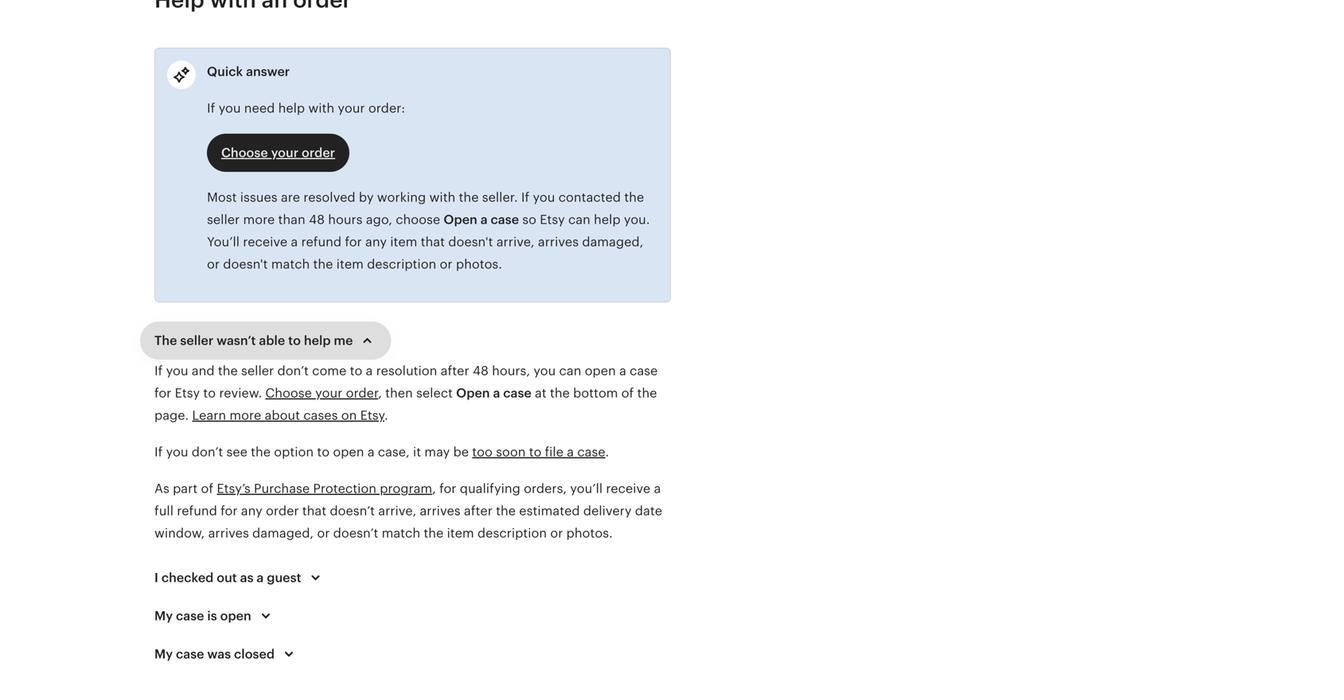 Task type: describe. For each thing, give the bounding box(es) containing it.
damaged, inside , for qualifying orders, you'll receive a full refund for any order that doesn't arrive, arrives after the estimated delivery date window, arrives damaged, or doesn't match the item description or photos.
[[252, 526, 314, 541]]

part
[[173, 482, 198, 496]]

1 vertical spatial choose your order link
[[266, 386, 378, 401]]

after inside if you and the seller don't come to a resolution after 48 hours, you can open a case for etsy to review.
[[441, 364, 470, 378]]

to right come
[[350, 364, 363, 378]]

you'll
[[570, 482, 603, 496]]

by
[[359, 190, 374, 205]]

don't inside if you and the seller don't come to a resolution after 48 hours, you can open a case for etsy to review.
[[278, 364, 309, 378]]

contacted
[[559, 190, 621, 205]]

that inside open a case so etsy can help you. you'll receive a refund for any item that doesn't arrive, arrives damaged, or doesn't match the item description or photos.
[[421, 235, 445, 249]]

1 vertical spatial open
[[456, 386, 490, 401]]

the inside if you and the seller don't come to a resolution after 48 hours, you can open a case for etsy to review.
[[218, 364, 238, 378]]

too
[[472, 445, 493, 459]]

1 vertical spatial .
[[606, 445, 609, 459]]

file
[[545, 445, 564, 459]]

open a case so etsy can help you. you'll receive a refund for any item that doesn't arrive, arrives damaged, or doesn't match the item description or photos.
[[207, 213, 650, 272]]

guest
[[267, 571, 301, 585]]

1 vertical spatial arrives
[[420, 504, 461, 518]]

, then select open a case
[[378, 386, 532, 401]]

be
[[454, 445, 469, 459]]

i
[[154, 571, 158, 585]]

orders,
[[524, 482, 567, 496]]

any inside , for qualifying orders, you'll receive a full refund for any order that doesn't arrive, arrives after the estimated delivery date window, arrives damaged, or doesn't match the item description or photos.
[[241, 504, 263, 518]]

hours,
[[492, 364, 530, 378]]

0 vertical spatial your
[[338, 101, 365, 115]]

most issues are resolved by working with the seller. if you contacted the seller more than 48 hours ago, choose
[[207, 190, 644, 227]]

date
[[635, 504, 663, 518]]

able
[[259, 334, 285, 348]]

0 vertical spatial help
[[278, 101, 305, 115]]

quick answer
[[207, 65, 290, 79]]

window,
[[154, 526, 205, 541]]

any inside open a case so etsy can help you. you'll receive a refund for any item that doesn't arrive, arrives damaged, or doesn't match the item description or photos.
[[366, 235, 387, 249]]

cases
[[304, 409, 338, 423]]

my case is open
[[154, 609, 252, 624]]

1 vertical spatial choose
[[266, 386, 312, 401]]

the inside open a case so etsy can help you. you'll receive a refund for any item that doesn't arrive, arrives damaged, or doesn't match the item description or photos.
[[313, 257, 333, 272]]

if you need help with your order:
[[207, 101, 405, 115]]

if for if you need help with your order:
[[207, 101, 215, 115]]

soon
[[496, 445, 526, 459]]

review.
[[219, 386, 262, 401]]

can inside if you and the seller don't come to a resolution after 48 hours, you can open a case for etsy to review.
[[559, 364, 582, 378]]

choose
[[396, 213, 441, 227]]

page.
[[154, 409, 189, 423]]

0 horizontal spatial of
[[201, 482, 214, 496]]

i checked out as a guest button
[[140, 559, 340, 597]]

delivery
[[584, 504, 632, 518]]

etsy inside open a case so etsy can help you. you'll receive a refund for any item that doesn't arrive, arrives damaged, or doesn't match the item description or photos.
[[540, 213, 565, 227]]

a inside dropdown button
[[257, 571, 264, 585]]

was
[[207, 647, 231, 662]]

to right option in the left bottom of the page
[[317, 445, 330, 459]]

you for if you need help with your order:
[[219, 101, 241, 115]]

you.
[[624, 213, 650, 227]]

learn more about cases on etsy .
[[192, 409, 388, 423]]

0 vertical spatial .
[[385, 409, 388, 423]]

may
[[425, 445, 450, 459]]

at
[[535, 386, 547, 401]]

you for if you and the seller don't come to a resolution after 48 hours, you can open a case for etsy to review.
[[166, 364, 188, 378]]

, for then
[[378, 386, 382, 401]]

2 horizontal spatial order
[[346, 386, 378, 401]]

0 vertical spatial choose
[[221, 146, 268, 160]]

order:
[[369, 101, 405, 115]]

at the bottom of the page.
[[154, 386, 657, 423]]

help inside dropdown button
[[304, 334, 331, 348]]

to up learn
[[203, 386, 216, 401]]

open inside if you and the seller don't come to a resolution after 48 hours, you can open a case for etsy to review.
[[585, 364, 616, 378]]

or down 'you'll'
[[207, 257, 220, 272]]

help inside open a case so etsy can help you. you'll receive a refund for any item that doesn't arrive, arrives damaged, or doesn't match the item description or photos.
[[594, 213, 621, 227]]

option
[[274, 445, 314, 459]]

so
[[523, 213, 537, 227]]

arrive, inside open a case so etsy can help you. you'll receive a refund for any item that doesn't arrive, arrives damaged, or doesn't match the item description or photos.
[[497, 235, 535, 249]]

etsy's purchase protection program link
[[217, 482, 433, 496]]

damaged, inside open a case so etsy can help you. you'll receive a refund for any item that doesn't arrive, arrives damaged, or doesn't match the item description or photos.
[[582, 235, 644, 249]]

as
[[240, 571, 254, 585]]

if for if you and the seller don't come to a resolution after 48 hours, you can open a case for etsy to review.
[[154, 364, 163, 378]]

of inside at the bottom of the page.
[[622, 386, 634, 401]]

full
[[154, 504, 174, 518]]

1 vertical spatial your
[[271, 146, 299, 160]]

my case was closed
[[154, 647, 275, 662]]

48 inside if you and the seller don't come to a resolution after 48 hours, you can open a case for etsy to review.
[[473, 364, 489, 378]]

the up you.
[[625, 190, 644, 205]]

seller inside dropdown button
[[180, 334, 214, 348]]

most
[[207, 190, 237, 205]]

my for my case was closed
[[154, 647, 173, 662]]

1 vertical spatial more
[[230, 409, 261, 423]]

and
[[192, 364, 215, 378]]

match inside open a case so etsy can help you. you'll receive a refund for any item that doesn't arrive, arrives damaged, or doesn't match the item description or photos.
[[271, 257, 310, 272]]

0 vertical spatial doesn't
[[330, 504, 375, 518]]

if for if you don't see the option to open a case, it may be too soon to file a case .
[[154, 445, 163, 459]]

0 horizontal spatial don't
[[192, 445, 223, 459]]

i checked out as a guest
[[154, 571, 301, 585]]

bottom
[[573, 386, 618, 401]]

the down program
[[424, 526, 444, 541]]

ago,
[[366, 213, 393, 227]]

description inside open a case so etsy can help you. you'll receive a refund for any item that doesn't arrive, arrives damaged, or doesn't match the item description or photos.
[[367, 257, 437, 272]]

learn
[[192, 409, 226, 423]]

answer
[[246, 65, 290, 79]]

on
[[341, 409, 357, 423]]

case inside if you and the seller don't come to a resolution after 48 hours, you can open a case for etsy to review.
[[630, 364, 658, 378]]

resolution
[[376, 364, 438, 378]]

match inside , for qualifying orders, you'll receive a full refund for any order that doesn't arrive, arrives after the estimated delivery date window, arrives damaged, or doesn't match the item description or photos.
[[382, 526, 421, 541]]

seller inside if you and the seller don't come to a resolution after 48 hours, you can open a case for etsy to review.
[[241, 364, 274, 378]]

working
[[377, 190, 426, 205]]

item inside , for qualifying orders, you'll receive a full refund for any order that doesn't arrive, arrives after the estimated delivery date window, arrives damaged, or doesn't match the item description or photos.
[[447, 526, 474, 541]]

48 inside most issues are resolved by working with the seller. if you contacted the seller more than 48 hours ago, choose
[[309, 213, 325, 227]]

open inside dropdown button
[[220, 609, 252, 624]]

the right at
[[550, 386, 570, 401]]

wasn't
[[217, 334, 256, 348]]

or down choose
[[440, 257, 453, 272]]

resolved
[[304, 190, 356, 205]]



Task type: locate. For each thing, give the bounding box(es) containing it.
as
[[154, 482, 170, 496]]

if
[[207, 101, 215, 115], [522, 190, 530, 205], [154, 364, 163, 378], [154, 445, 163, 459]]

0 vertical spatial choose your order
[[221, 146, 335, 160]]

more down issues
[[243, 213, 275, 227]]

0 vertical spatial damaged,
[[582, 235, 644, 249]]

1 horizontal spatial any
[[366, 235, 387, 249]]

, left then
[[378, 386, 382, 401]]

arrive, down so on the left of the page
[[497, 235, 535, 249]]

learn more about cases on etsy link
[[192, 409, 385, 423]]

you up at
[[534, 364, 556, 378]]

if down the
[[154, 364, 163, 378]]

1 vertical spatial with
[[430, 190, 456, 205]]

1 vertical spatial of
[[201, 482, 214, 496]]

doesn't down 'you'll'
[[223, 257, 268, 272]]

1 vertical spatial can
[[559, 364, 582, 378]]

etsy's
[[217, 482, 251, 496]]

0 horizontal spatial any
[[241, 504, 263, 518]]

then
[[386, 386, 413, 401]]

0 vertical spatial description
[[367, 257, 437, 272]]

0 horizontal spatial doesn't
[[223, 257, 268, 272]]

0 vertical spatial 48
[[309, 213, 325, 227]]

choose
[[221, 146, 268, 160], [266, 386, 312, 401]]

the seller wasn't able to help me button
[[140, 322, 391, 360]]

open
[[444, 213, 478, 227], [456, 386, 490, 401]]

quick
[[207, 65, 243, 79]]

to left file
[[529, 445, 542, 459]]

a
[[481, 213, 488, 227], [291, 235, 298, 249], [366, 364, 373, 378], [620, 364, 627, 378], [493, 386, 500, 401], [368, 445, 375, 459], [567, 445, 574, 459], [654, 482, 661, 496], [257, 571, 264, 585]]

for
[[345, 235, 362, 249], [154, 386, 172, 401], [440, 482, 457, 496], [221, 504, 238, 518]]

protection
[[313, 482, 377, 496]]

1 vertical spatial doesn't
[[223, 257, 268, 272]]

can down contacted
[[569, 213, 591, 227]]

1 vertical spatial don't
[[192, 445, 223, 459]]

0 horizontal spatial arrive,
[[378, 504, 417, 518]]

open right is
[[220, 609, 252, 624]]

photos. down delivery
[[567, 526, 613, 541]]

2 vertical spatial seller
[[241, 364, 274, 378]]

don't left see
[[192, 445, 223, 459]]

as part of etsy's purchase protection program
[[154, 482, 433, 496]]

order inside , for qualifying orders, you'll receive a full refund for any order that doesn't arrive, arrives after the estimated delivery date window, arrives damaged, or doesn't match the item description or photos.
[[266, 504, 299, 518]]

1 vertical spatial any
[[241, 504, 263, 518]]

1 horizontal spatial 48
[[473, 364, 489, 378]]

or down estimated
[[551, 526, 563, 541]]

0 horizontal spatial item
[[337, 257, 364, 272]]

choose your order link up are
[[207, 134, 350, 172]]

case,
[[378, 445, 410, 459]]

that
[[421, 235, 445, 249], [302, 504, 327, 518]]

, for qualifying orders, you'll receive a full refund for any order that doesn't arrive, arrives after the estimated delivery date window, arrives damaged, or doesn't match the item description or photos.
[[154, 482, 663, 541]]

for inside if you and the seller don't come to a resolution after 48 hours, you can open a case for etsy to review.
[[154, 386, 172, 401]]

0 vertical spatial my
[[154, 609, 173, 624]]

1 horizontal spatial open
[[333, 445, 364, 459]]

48 right than
[[309, 213, 325, 227]]

1 horizontal spatial arrives
[[420, 504, 461, 518]]

you
[[219, 101, 241, 115], [533, 190, 555, 205], [166, 364, 188, 378], [534, 364, 556, 378], [166, 445, 188, 459]]

checked
[[162, 571, 214, 585]]

48
[[309, 213, 325, 227], [473, 364, 489, 378]]

1 horizontal spatial arrive,
[[497, 235, 535, 249]]

more inside most issues are resolved by working with the seller. if you contacted the seller more than 48 hours ago, choose
[[243, 213, 275, 227]]

the right and
[[218, 364, 238, 378]]

arrives inside open a case so etsy can help you. you'll receive a refund for any item that doesn't arrive, arrives damaged, or doesn't match the item description or photos.
[[538, 235, 579, 249]]

0 horizontal spatial match
[[271, 257, 310, 272]]

1 horizontal spatial damaged,
[[582, 235, 644, 249]]

the right bottom
[[638, 386, 657, 401]]

1 vertical spatial open
[[333, 445, 364, 459]]

0 horizontal spatial order
[[266, 504, 299, 518]]

order down purchase
[[266, 504, 299, 518]]

48 left "hours,"
[[473, 364, 489, 378]]

0 horizontal spatial arrives
[[208, 526, 249, 541]]

1 vertical spatial arrive,
[[378, 504, 417, 518]]

0 vertical spatial open
[[585, 364, 616, 378]]

1 horizontal spatial description
[[478, 526, 547, 541]]

1 horizontal spatial refund
[[301, 235, 342, 249]]

2 horizontal spatial item
[[447, 526, 474, 541]]

my
[[154, 609, 173, 624], [154, 647, 173, 662]]

0 horizontal spatial ,
[[378, 386, 382, 401]]

doesn't
[[449, 235, 493, 249], [223, 257, 268, 272]]

if you don't see the option to open a case, it may be too soon to file a case .
[[154, 445, 609, 459]]

1 vertical spatial match
[[382, 526, 421, 541]]

arrive,
[[497, 235, 535, 249], [378, 504, 417, 518]]

seller up and
[[180, 334, 214, 348]]

any down etsy's
[[241, 504, 263, 518]]

1 horizontal spatial doesn't
[[449, 235, 493, 249]]

if up as
[[154, 445, 163, 459]]

2 horizontal spatial arrives
[[538, 235, 579, 249]]

for down may
[[440, 482, 457, 496]]

hours
[[328, 213, 363, 227]]

0 vertical spatial order
[[302, 146, 335, 160]]

your down come
[[315, 386, 343, 401]]

0 vertical spatial of
[[622, 386, 634, 401]]

,
[[378, 386, 382, 401], [433, 482, 436, 496]]

0 vertical spatial match
[[271, 257, 310, 272]]

0 vertical spatial etsy
[[540, 213, 565, 227]]

my down "my case is open"
[[154, 647, 173, 662]]

your
[[338, 101, 365, 115], [271, 146, 299, 160], [315, 386, 343, 401]]

don't
[[278, 364, 309, 378], [192, 445, 223, 459]]

etsy right on
[[360, 409, 385, 423]]

item
[[390, 235, 418, 249], [337, 257, 364, 272], [447, 526, 474, 541]]

come
[[312, 364, 347, 378]]

0 vertical spatial seller
[[207, 213, 240, 227]]

see
[[227, 445, 248, 459]]

order up resolved
[[302, 146, 335, 160]]

1 vertical spatial help
[[594, 213, 621, 227]]

to right the able
[[288, 334, 301, 348]]

item down choose
[[390, 235, 418, 249]]

your left order:
[[338, 101, 365, 115]]

arrive, down program
[[378, 504, 417, 518]]

2 my from the top
[[154, 647, 173, 662]]

etsy
[[540, 213, 565, 227], [175, 386, 200, 401], [360, 409, 385, 423]]

etsy inside if you and the seller don't come to a resolution after 48 hours, you can open a case for etsy to review.
[[175, 386, 200, 401]]

to inside the seller wasn't able to help me dropdown button
[[288, 334, 301, 348]]

doesn't down seller.
[[449, 235, 493, 249]]

1 horizontal spatial item
[[390, 235, 418, 249]]

my case was closed button
[[140, 635, 313, 674]]

match down program
[[382, 526, 421, 541]]

you'll
[[207, 235, 240, 249]]

0 vertical spatial photos.
[[456, 257, 503, 272]]

refund inside open a case so etsy can help you. you'll receive a refund for any item that doesn't arrive, arrives damaged, or doesn't match the item description or photos.
[[301, 235, 342, 249]]

or down etsy's purchase protection program link
[[317, 526, 330, 541]]

purchase
[[254, 482, 310, 496]]

, down may
[[433, 482, 436, 496]]

choose up learn more about cases on etsy link
[[266, 386, 312, 401]]

choose your order link
[[207, 134, 350, 172], [266, 386, 378, 401]]

than
[[278, 213, 306, 227]]

help
[[278, 101, 305, 115], [594, 213, 621, 227], [304, 334, 331, 348]]

more down review.
[[230, 409, 261, 423]]

for down hours
[[345, 235, 362, 249]]

if up so on the left of the page
[[522, 190, 530, 205]]

0 vertical spatial can
[[569, 213, 591, 227]]

it
[[413, 445, 421, 459]]

receive down than
[[243, 235, 288, 249]]

if down quick
[[207, 101, 215, 115]]

match down than
[[271, 257, 310, 272]]

1 vertical spatial my
[[154, 647, 173, 662]]

0 vertical spatial don't
[[278, 364, 309, 378]]

order
[[302, 146, 335, 160], [346, 386, 378, 401], [266, 504, 299, 518]]

description inside , for qualifying orders, you'll receive a full refund for any order that doesn't arrive, arrives after the estimated delivery date window, arrives damaged, or doesn't match the item description or photos.
[[478, 526, 547, 541]]

qualifying
[[460, 482, 521, 496]]

0 horizontal spatial description
[[367, 257, 437, 272]]

1 vertical spatial seller
[[180, 334, 214, 348]]

that inside , for qualifying orders, you'll receive a full refund for any order that doesn't arrive, arrives after the estimated delivery date window, arrives damaged, or doesn't match the item description or photos.
[[302, 504, 327, 518]]

, for for
[[433, 482, 436, 496]]

choose your order up cases
[[266, 386, 378, 401]]

1 vertical spatial damaged,
[[252, 526, 314, 541]]

choose your order link up cases
[[266, 386, 378, 401]]

receive
[[243, 235, 288, 249], [606, 482, 651, 496]]

1 horizontal spatial photos.
[[567, 526, 613, 541]]

0 vertical spatial receive
[[243, 235, 288, 249]]

more
[[243, 213, 275, 227], [230, 409, 261, 423]]

0 vertical spatial arrives
[[538, 235, 579, 249]]

1 vertical spatial description
[[478, 526, 547, 541]]

your up are
[[271, 146, 299, 160]]

of right part
[[201, 482, 214, 496]]

case inside open a case so etsy can help you. you'll receive a refund for any item that doesn't arrive, arrives damaged, or doesn't match the item description or photos.
[[491, 213, 519, 227]]

1 horizontal spatial order
[[302, 146, 335, 160]]

1 horizontal spatial with
[[430, 190, 456, 205]]

1 horizontal spatial don't
[[278, 364, 309, 378]]

open inside open a case so etsy can help you. you'll receive a refund for any item that doesn't arrive, arrives damaged, or doesn't match the item description or photos.
[[444, 213, 478, 227]]

of right bottom
[[622, 386, 634, 401]]

2 vertical spatial your
[[315, 386, 343, 401]]

0 vertical spatial choose your order link
[[207, 134, 350, 172]]

closed
[[234, 647, 275, 662]]

my case is open button
[[140, 597, 290, 635]]

for inside open a case so etsy can help you. you'll receive a refund for any item that doesn't arrive, arrives damaged, or doesn't match the item description or photos.
[[345, 235, 362, 249]]

for down etsy's
[[221, 504, 238, 518]]

1 vertical spatial ,
[[433, 482, 436, 496]]

refund down part
[[177, 504, 217, 518]]

. down then
[[385, 409, 388, 423]]

help down contacted
[[594, 213, 621, 227]]

0 horizontal spatial refund
[[177, 504, 217, 518]]

open right choose
[[444, 213, 478, 227]]

the left seller.
[[459, 190, 479, 205]]

arrives down program
[[420, 504, 461, 518]]

doesn't
[[330, 504, 375, 518], [333, 526, 379, 541]]

1 horizontal spatial .
[[606, 445, 609, 459]]

1 vertical spatial that
[[302, 504, 327, 518]]

any down ago,
[[366, 235, 387, 249]]

0 horizontal spatial photos.
[[456, 257, 503, 272]]

0 horizontal spatial .
[[385, 409, 388, 423]]

photos. down seller.
[[456, 257, 503, 272]]

with inside most issues are resolved by working with the seller. if you contacted the seller more than 48 hours ago, choose
[[430, 190, 456, 205]]

open right select
[[456, 386, 490, 401]]

that down etsy's purchase protection program link
[[302, 504, 327, 518]]

0 vertical spatial with
[[308, 101, 335, 115]]

etsy up the page.
[[175, 386, 200, 401]]

0 horizontal spatial etsy
[[175, 386, 200, 401]]

0 horizontal spatial receive
[[243, 235, 288, 249]]

issues
[[240, 190, 278, 205]]

. right file
[[606, 445, 609, 459]]

if inside most issues are resolved by working with the seller. if you contacted the seller more than 48 hours ago, choose
[[522, 190, 530, 205]]

0 vertical spatial item
[[390, 235, 418, 249]]

the down qualifying
[[496, 504, 516, 518]]

receive up date
[[606, 482, 651, 496]]

1 vertical spatial choose your order
[[266, 386, 378, 401]]

seller inside most issues are resolved by working with the seller. if you contacted the seller more than 48 hours ago, choose
[[207, 213, 240, 227]]

if inside if you and the seller don't come to a resolution after 48 hours, you can open a case for etsy to review.
[[154, 364, 163, 378]]

you left the need
[[219, 101, 241, 115]]

is
[[207, 609, 217, 624]]

1 vertical spatial doesn't
[[333, 526, 379, 541]]

select
[[417, 386, 453, 401]]

the seller wasn't able to help me
[[154, 334, 353, 348]]

1 horizontal spatial etsy
[[360, 409, 385, 423]]

don't left come
[[278, 364, 309, 378]]

refund down hours
[[301, 235, 342, 249]]

arrive, inside , for qualifying orders, you'll receive a full refund for any order that doesn't arrive, arrives after the estimated delivery date window, arrives damaged, or doesn't match the item description or photos.
[[378, 504, 417, 518]]

etsy right so on the left of the page
[[540, 213, 565, 227]]

choose up issues
[[221, 146, 268, 160]]

description down choose
[[367, 257, 437, 272]]

photos. inside , for qualifying orders, you'll receive a full refund for any order that doesn't arrive, arrives after the estimated delivery date window, arrives damaged, or doesn't match the item description or photos.
[[567, 526, 613, 541]]

photos. inside open a case so etsy can help you. you'll receive a refund for any item that doesn't arrive, arrives damaged, or doesn't match the item description or photos.
[[456, 257, 503, 272]]

description
[[367, 257, 437, 272], [478, 526, 547, 541]]

help left me
[[304, 334, 331, 348]]

refund inside , for qualifying orders, you'll receive a full refund for any order that doesn't arrive, arrives after the estimated delivery date window, arrives damaged, or doesn't match the item description or photos.
[[177, 504, 217, 518]]

0 vertical spatial open
[[444, 213, 478, 227]]

item down qualifying
[[447, 526, 474, 541]]

0 horizontal spatial with
[[308, 101, 335, 115]]

program
[[380, 482, 433, 496]]

item down hours
[[337, 257, 364, 272]]

receive inside , for qualifying orders, you'll receive a full refund for any order that doesn't arrive, arrives after the estimated delivery date window, arrives damaged, or doesn't match the item description or photos.
[[606, 482, 651, 496]]

after inside , for qualifying orders, you'll receive a full refund for any order that doesn't arrive, arrives after the estimated delivery date window, arrives damaged, or doesn't match the item description or photos.
[[464, 504, 493, 518]]

for up the page.
[[154, 386, 172, 401]]

after down qualifying
[[464, 504, 493, 518]]

damaged, down you.
[[582, 235, 644, 249]]

me
[[334, 334, 353, 348]]

that down choose
[[421, 235, 445, 249]]

2 vertical spatial etsy
[[360, 409, 385, 423]]

can up bottom
[[559, 364, 582, 378]]

2 vertical spatial order
[[266, 504, 299, 518]]

can inside open a case so etsy can help you. you'll receive a refund for any item that doesn't arrive, arrives damaged, or doesn't match the item description or photos.
[[569, 213, 591, 227]]

order up on
[[346, 386, 378, 401]]

you down the page.
[[166, 445, 188, 459]]

1 my from the top
[[154, 609, 173, 624]]

choose your order
[[221, 146, 335, 160], [266, 386, 378, 401]]

receive inside open a case so etsy can help you. you'll receive a refund for any item that doesn't arrive, arrives damaged, or doesn't match the item description or photos.
[[243, 235, 288, 249]]

with
[[308, 101, 335, 115], [430, 190, 456, 205]]

case
[[491, 213, 519, 227], [630, 364, 658, 378], [504, 386, 532, 401], [578, 445, 606, 459], [176, 609, 204, 624], [176, 647, 204, 662]]

if you and the seller don't come to a resolution after 48 hours, you can open a case for etsy to review.
[[154, 364, 658, 401]]

are
[[281, 190, 300, 205]]

0 vertical spatial more
[[243, 213, 275, 227]]

too soon to file a case link
[[472, 445, 606, 459]]

any
[[366, 235, 387, 249], [241, 504, 263, 518]]

, inside , for qualifying orders, you'll receive a full refund for any order that doesn't arrive, arrives after the estimated delivery date window, arrives damaged, or doesn't match the item description or photos.
[[433, 482, 436, 496]]

help right the need
[[278, 101, 305, 115]]

damaged, up guest
[[252, 526, 314, 541]]

open up bottom
[[585, 364, 616, 378]]

seller up 'you'll'
[[207, 213, 240, 227]]

0 vertical spatial refund
[[301, 235, 342, 249]]

0 vertical spatial arrive,
[[497, 235, 535, 249]]

1 vertical spatial 48
[[473, 364, 489, 378]]

0 horizontal spatial that
[[302, 504, 327, 518]]

0 horizontal spatial 48
[[309, 213, 325, 227]]

of
[[622, 386, 634, 401], [201, 482, 214, 496]]

0 vertical spatial any
[[366, 235, 387, 249]]

1 vertical spatial receive
[[606, 482, 651, 496]]

2 vertical spatial help
[[304, 334, 331, 348]]

choose your order up are
[[221, 146, 335, 160]]

seller.
[[482, 190, 518, 205]]

after up , then select open a case
[[441, 364, 470, 378]]

my for my case is open
[[154, 609, 173, 624]]

open down on
[[333, 445, 364, 459]]

after
[[441, 364, 470, 378], [464, 504, 493, 518]]

arrives
[[538, 235, 579, 249], [420, 504, 461, 518], [208, 526, 249, 541]]

out
[[217, 571, 237, 585]]

open
[[585, 364, 616, 378], [333, 445, 364, 459], [220, 609, 252, 624]]

need
[[244, 101, 275, 115]]

2 horizontal spatial open
[[585, 364, 616, 378]]

with right the need
[[308, 101, 335, 115]]

about
[[265, 409, 300, 423]]

0 horizontal spatial damaged,
[[252, 526, 314, 541]]

the right see
[[251, 445, 271, 459]]

damaged,
[[582, 235, 644, 249], [252, 526, 314, 541]]

arrives down contacted
[[538, 235, 579, 249]]

you left and
[[166, 364, 188, 378]]

a inside , for qualifying orders, you'll receive a full refund for any order that doesn't arrive, arrives after the estimated delivery date window, arrives damaged, or doesn't match the item description or photos.
[[654, 482, 661, 496]]

1 vertical spatial photos.
[[567, 526, 613, 541]]

1 horizontal spatial of
[[622, 386, 634, 401]]

estimated
[[519, 504, 580, 518]]

you up so on the left of the page
[[533, 190, 555, 205]]

1 vertical spatial refund
[[177, 504, 217, 518]]

you inside most issues are resolved by working with the seller. if you contacted the seller more than 48 hours ago, choose
[[533, 190, 555, 205]]

the
[[154, 334, 177, 348]]

my down i
[[154, 609, 173, 624]]

with up choose
[[430, 190, 456, 205]]

you for if you don't see the option to open a case, it may be too soon to file a case .
[[166, 445, 188, 459]]

arrives up i checked out as a guest
[[208, 526, 249, 541]]



Task type: vqa. For each thing, say whether or not it's contained in the screenshot.
don't in the IF YOU AND THE SELLER DON'T COME TO A RESOLUTION AFTER 48 HOURS, YOU CAN OPEN A CASE FOR ETSY TO REVIEW.
yes



